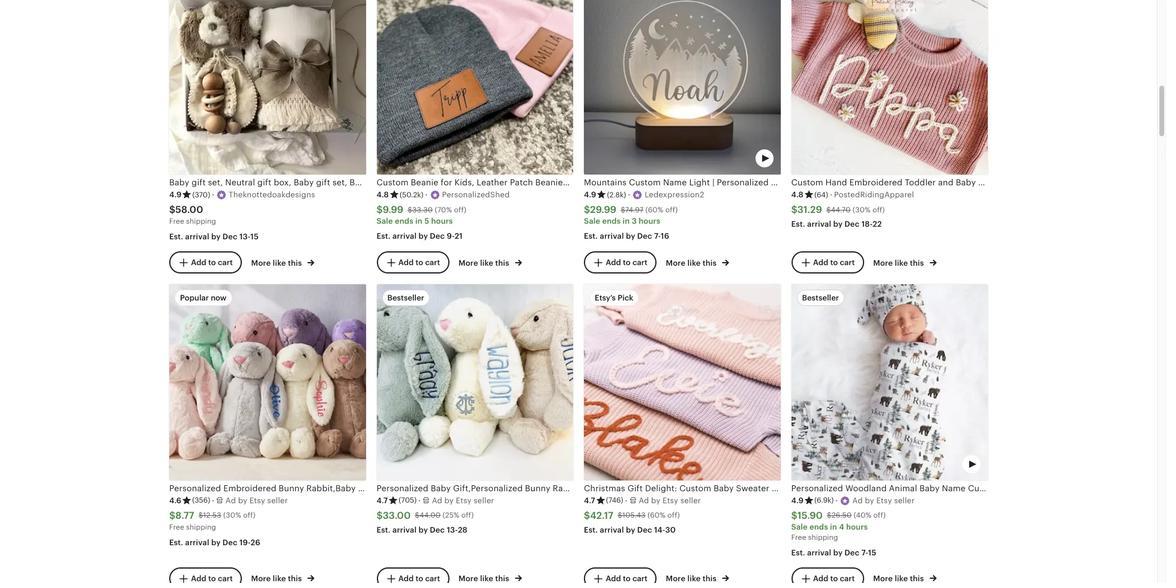 Task type: vqa. For each thing, say whether or not it's contained in the screenshot.
the rightmost history
no



Task type: locate. For each thing, give the bounding box(es) containing it.
est. arrival by dec 13-15
[[169, 232, 259, 241]]

arrival inside the $ 31.29 $ 44.70 (30% off) est. arrival by dec 18-22
[[807, 220, 832, 229]]

9.99
[[383, 204, 404, 215]]

add to cart down est. arrival by dec 7-15
[[813, 574, 855, 583]]

13- inside $ 33.00 $ 44.00 (25% off) est. arrival by dec 13-28
[[447, 526, 458, 535]]

to down the $ 42.17 $ 105.43 (60% off) est. arrival by dec 14-30
[[623, 574, 631, 583]]

in inside $ 29.99 $ 74.97 (60% off) sale ends in 3 hours est. arrival by dec 7-16
[[623, 217, 630, 226]]

dec
[[845, 220, 860, 229], [430, 232, 445, 241], [637, 232, 652, 241], [223, 232, 238, 241], [430, 526, 445, 535], [637, 526, 652, 535], [223, 538, 238, 547], [845, 549, 860, 558]]

add to cart for 15.90
[[813, 574, 855, 583]]

in inside $ 9.99 $ 33.30 (70% off) sale ends in 5 hours est. arrival by dec 9-21
[[415, 217, 423, 226]]

0 vertical spatial (60%
[[646, 206, 664, 214]]

1 vertical spatial (60%
[[648, 512, 666, 520]]

22
[[873, 220, 882, 229]]

$ left 105.43
[[584, 510, 590, 522]]

sale for 9.99
[[377, 217, 393, 226]]

arrival inside $ 33.00 $ 44.00 (25% off) est. arrival by dec 13-28
[[393, 526, 417, 535]]

$ 9.99 $ 33.30 (70% off) sale ends in 5 hours est. arrival by dec 9-21
[[377, 204, 467, 241]]

hours inside $ 9.99 $ 33.30 (70% off) sale ends in 5 hours est. arrival by dec 9-21
[[431, 217, 453, 226]]

1 this from the left
[[288, 258, 302, 267]]

1 vertical spatial 15
[[868, 549, 877, 558]]

by down the 44.00
[[419, 526, 428, 535]]

add to cart button down est. arrival by dec 7-15
[[792, 568, 864, 584]]

1 vertical spatial 13-
[[447, 526, 458, 535]]

by
[[834, 220, 843, 229], [419, 232, 428, 241], [626, 232, 635, 241], [211, 232, 221, 241], [419, 526, 428, 535], [626, 526, 635, 535], [211, 538, 221, 547], [834, 549, 843, 558]]

$ up est. arrival by dec 13-15
[[169, 204, 175, 215]]

4.9 for 29.99
[[584, 190, 596, 199]]

off) for 31.29
[[873, 206, 885, 214]]

1 horizontal spatial (30%
[[853, 206, 871, 214]]

in
[[415, 217, 423, 226], [623, 217, 630, 226], [830, 523, 837, 532]]

0 horizontal spatial sale
[[377, 217, 393, 226]]

shipping down 58.00
[[186, 218, 216, 226]]

shipping inside $ 8.77 $ 12.53 (30% off) free shipping
[[186, 524, 216, 532]]

add up etsy's pick
[[606, 258, 621, 267]]

free down 8.77
[[169, 524, 184, 532]]

0 vertical spatial (30%
[[853, 206, 871, 214]]

arrival down the 42.17 at bottom right
[[600, 526, 624, 535]]

est. down the 42.17 at bottom right
[[584, 526, 598, 535]]

3 this from the left
[[703, 258, 717, 267]]

1 horizontal spatial ends
[[602, 217, 621, 226]]

$ down the (705)
[[415, 512, 420, 520]]

add to cart down $ 33.00 $ 44.00 (25% off) est. arrival by dec 13-28
[[398, 574, 440, 583]]

add down the $ 31.29 $ 44.70 (30% off) est. arrival by dec 18-22
[[813, 258, 829, 267]]

by down $ 8.77 $ 12.53 (30% off) free shipping
[[211, 538, 221, 547]]

4.8
[[377, 190, 389, 199], [792, 190, 804, 199]]

1 horizontal spatial 15
[[868, 549, 877, 558]]

1 like from the left
[[273, 258, 286, 267]]

3 more like this from the left
[[666, 258, 719, 267]]

add to cart button up pick at right bottom
[[584, 252, 657, 274]]

est. down 9.99
[[377, 232, 391, 241]]

add for 33.00
[[398, 574, 414, 583]]

est. down 31.29
[[792, 220, 806, 229]]

cart for 31.29
[[840, 258, 855, 267]]

(356)
[[192, 497, 210, 505]]

by down 105.43
[[626, 526, 635, 535]]

add to cart button
[[169, 252, 242, 274], [377, 252, 449, 274], [584, 252, 657, 274], [792, 252, 864, 274], [169, 568, 242, 584], [377, 568, 449, 584], [584, 568, 657, 584], [792, 568, 864, 584]]

add for 29.99
[[606, 258, 621, 267]]

· for 29.99
[[628, 190, 630, 199]]

more down 21
[[459, 258, 478, 267]]

1 vertical spatial (30%
[[223, 512, 241, 520]]

13-
[[239, 232, 251, 241], [447, 526, 458, 535]]

$ 29.99 $ 74.97 (60% off) sale ends in 3 hours est. arrival by dec 7-16
[[584, 204, 678, 241]]

off)
[[454, 206, 467, 214], [666, 206, 678, 214], [873, 206, 885, 214], [243, 512, 256, 520], [461, 512, 474, 520], [668, 512, 680, 520], [874, 512, 886, 520]]

off) inside $ 15.90 $ 26.50 (40% off) sale ends in 4 hours free shipping
[[874, 512, 886, 520]]

dec inside $ 9.99 $ 33.30 (70% off) sale ends in 5 hours est. arrival by dec 9-21
[[430, 232, 445, 241]]

shipping down "12.53" at bottom left
[[186, 524, 216, 532]]

4.9 up 29.99
[[584, 190, 596, 199]]

by down 44.70
[[834, 220, 843, 229]]

to down $ 33.00 $ 44.00 (25% off) est. arrival by dec 13-28
[[416, 574, 423, 583]]

2 vertical spatial shipping
[[808, 534, 838, 542]]

7- inside $ 29.99 $ 74.97 (60% off) sale ends in 3 hours est. arrival by dec 7-16
[[654, 232, 661, 241]]

est.
[[792, 220, 806, 229], [377, 232, 391, 241], [584, 232, 598, 241], [169, 232, 183, 241], [377, 526, 391, 535], [584, 526, 598, 535], [169, 538, 183, 547], [792, 549, 806, 558]]

in inside $ 15.90 $ 26.50 (40% off) sale ends in 4 hours free shipping
[[830, 523, 837, 532]]

0 vertical spatial free
[[169, 218, 184, 226]]

off) inside the $ 31.29 $ 44.70 (30% off) est. arrival by dec 18-22
[[873, 206, 885, 214]]

off) right (70%
[[454, 206, 467, 214]]

0 vertical spatial product video element
[[584, 0, 781, 175]]

4.8 up 9.99
[[377, 190, 389, 199]]

by inside the $ 31.29 $ 44.70 (30% off) est. arrival by dec 18-22
[[834, 220, 843, 229]]

(30% up 18-
[[853, 206, 871, 214]]

sale inside $ 15.90 $ 26.50 (40% off) sale ends in 4 hours free shipping
[[792, 523, 808, 532]]

like for 9.99
[[480, 258, 493, 267]]

cart down 5
[[425, 258, 440, 267]]

to down the $ 31.29 $ 44.70 (30% off) est. arrival by dec 18-22
[[830, 258, 838, 267]]

more for 58.00
[[251, 258, 271, 267]]

1 horizontal spatial 13-
[[447, 526, 458, 535]]

more like this
[[251, 258, 304, 267], [459, 258, 511, 267], [666, 258, 719, 267], [873, 258, 926, 267]]

· right (64) at the right
[[830, 190, 833, 199]]

0 horizontal spatial 4.7
[[377, 496, 388, 505]]

christmas gift delight: custom baby sweater with hand-embroidered name & monogram | unique aunt's gift for baby girl image
[[584, 284, 781, 481]]

off) for 29.99
[[666, 206, 678, 214]]

add down est. arrival by dec 7-15
[[813, 574, 829, 583]]

2 more like this from the left
[[459, 258, 511, 267]]

add to cart
[[191, 258, 233, 267], [398, 258, 440, 267], [606, 258, 648, 267], [813, 258, 855, 267], [191, 574, 233, 583], [398, 574, 440, 583], [606, 574, 648, 583], [813, 574, 855, 583]]

free down the 15.90 at the right bottom
[[792, 534, 806, 542]]

0 horizontal spatial 4.9
[[169, 190, 182, 199]]

arrival
[[807, 220, 832, 229], [393, 232, 417, 241], [600, 232, 624, 241], [185, 232, 209, 241], [393, 526, 417, 535], [600, 526, 624, 535], [185, 538, 209, 547], [807, 549, 832, 558]]

add for 31.29
[[813, 258, 829, 267]]

2 more from the left
[[459, 258, 478, 267]]

add
[[191, 258, 206, 267], [398, 258, 414, 267], [606, 258, 621, 267], [813, 258, 829, 267], [191, 574, 206, 583], [398, 574, 414, 583], [606, 574, 621, 583], [813, 574, 829, 583]]

4.7 for 42.17
[[584, 496, 595, 505]]

·
[[212, 190, 214, 199], [425, 190, 428, 199], [628, 190, 630, 199], [830, 190, 833, 199], [212, 496, 214, 505], [419, 496, 421, 505], [625, 496, 628, 505], [836, 496, 838, 505]]

to
[[208, 258, 216, 267], [416, 258, 423, 267], [623, 258, 631, 267], [830, 258, 838, 267], [208, 574, 216, 583], [416, 574, 423, 583], [623, 574, 631, 583], [830, 574, 838, 583]]

4.8 up 31.29
[[792, 190, 804, 199]]

4
[[839, 523, 844, 532]]

0 horizontal spatial hours
[[431, 217, 453, 226]]

sale inside $ 29.99 $ 74.97 (60% off) sale ends in 3 hours est. arrival by dec 7-16
[[584, 217, 600, 226]]

add to cart button down the $ 31.29 $ 44.70 (30% off) est. arrival by dec 18-22
[[792, 252, 864, 274]]

(60% inside $ 29.99 $ 74.97 (60% off) sale ends in 3 hours est. arrival by dec 7-16
[[646, 206, 664, 214]]

add to cart for 31.29
[[813, 258, 855, 267]]

0 vertical spatial shipping
[[186, 218, 216, 226]]

ends
[[395, 217, 414, 226], [602, 217, 621, 226], [810, 523, 828, 532]]

shipping inside $ 15.90 $ 26.50 (40% off) sale ends in 4 hours free shipping
[[808, 534, 838, 542]]

arrival inside $ 9.99 $ 33.30 (70% off) sale ends in 5 hours est. arrival by dec 9-21
[[393, 232, 417, 241]]

off) inside $ 8.77 $ 12.53 (30% off) free shipping
[[243, 512, 256, 520]]

more for 9.99
[[459, 258, 478, 267]]

(60% up 14-
[[648, 512, 666, 520]]

off) for 42.17
[[668, 512, 680, 520]]

add for 42.17
[[606, 574, 621, 583]]

off) inside $ 29.99 $ 74.97 (60% off) sale ends in 3 hours est. arrival by dec 7-16
[[666, 206, 678, 214]]

2 more like this link from the left
[[459, 256, 522, 269]]

cart
[[218, 258, 233, 267], [425, 258, 440, 267], [633, 258, 648, 267], [840, 258, 855, 267], [218, 574, 233, 583], [425, 574, 440, 583], [633, 574, 648, 583], [840, 574, 855, 583]]

cart for 9.99
[[425, 258, 440, 267]]

1 horizontal spatial 4.7
[[584, 496, 595, 505]]

1 4.7 from the left
[[377, 496, 388, 505]]

1 4.8 from the left
[[377, 190, 389, 199]]

off) for 8.77
[[243, 512, 256, 520]]

2 like from the left
[[480, 258, 493, 267]]

0 horizontal spatial (30%
[[223, 512, 241, 520]]

3
[[632, 217, 637, 226]]

add to cart button for 33.00
[[377, 568, 449, 584]]

ends for 29.99
[[602, 217, 621, 226]]

1 horizontal spatial in
[[623, 217, 630, 226]]

more down 22
[[873, 258, 893, 267]]

add down $ 33.00 $ 44.00 (25% off) est. arrival by dec 13-28
[[398, 574, 414, 583]]

like
[[273, 258, 286, 267], [480, 258, 493, 267], [688, 258, 701, 267], [895, 258, 908, 267]]

2 horizontal spatial in
[[830, 523, 837, 532]]

$ left the 44.00
[[377, 510, 383, 522]]

more
[[251, 258, 271, 267], [459, 258, 478, 267], [666, 258, 686, 267], [873, 258, 893, 267]]

free
[[169, 218, 184, 226], [169, 524, 184, 532], [792, 534, 806, 542]]

est. down $ 58.00 free shipping
[[169, 232, 183, 241]]

2 4.7 from the left
[[584, 496, 595, 505]]

58.00
[[175, 204, 203, 215]]

to down $ 9.99 $ 33.30 (70% off) sale ends in 5 hours est. arrival by dec 9-21 at the left top of the page
[[416, 258, 423, 267]]

$ 8.77 $ 12.53 (30% off) free shipping
[[169, 510, 256, 532]]

1 horizontal spatial hours
[[639, 217, 661, 226]]

off) up 19-
[[243, 512, 256, 520]]

est. arrival by dec 19-26
[[169, 538, 260, 547]]

1 horizontal spatial sale
[[584, 217, 600, 226]]

sale down the 15.90 at the right bottom
[[792, 523, 808, 532]]

2 horizontal spatial hours
[[846, 523, 868, 532]]

44.00
[[420, 512, 441, 520]]

est. down the 33.00
[[377, 526, 391, 535]]

by inside the $ 42.17 $ 105.43 (60% off) est. arrival by dec 14-30
[[626, 526, 635, 535]]

cart up pick at right bottom
[[633, 258, 648, 267]]

44.70
[[831, 206, 851, 214]]

(60%
[[646, 206, 664, 214], [648, 512, 666, 520]]

off) inside $ 9.99 $ 33.30 (70% off) sale ends in 5 hours est. arrival by dec 9-21
[[454, 206, 467, 214]]

sale inside $ 9.99 $ 33.30 (70% off) sale ends in 5 hours est. arrival by dec 9-21
[[377, 217, 393, 226]]

2 horizontal spatial sale
[[792, 523, 808, 532]]

cart for 15.90
[[840, 574, 855, 583]]

7-
[[654, 232, 661, 241], [862, 549, 868, 558]]

0 horizontal spatial 4.8
[[377, 190, 389, 199]]

0 horizontal spatial 7-
[[654, 232, 661, 241]]

sale
[[377, 217, 393, 226], [584, 217, 600, 226], [792, 523, 808, 532]]

(30% inside the $ 31.29 $ 44.70 (30% off) est. arrival by dec 18-22
[[853, 206, 871, 214]]

in left 5
[[415, 217, 423, 226]]

this for 31.29
[[910, 258, 924, 267]]

1 more like this from the left
[[251, 258, 304, 267]]

arrival down 9.99
[[393, 232, 417, 241]]

4 like from the left
[[895, 258, 908, 267]]

0 vertical spatial 15
[[251, 232, 259, 241]]

$ down (64) at the right
[[827, 206, 831, 214]]

0 horizontal spatial ends
[[395, 217, 414, 226]]

0 horizontal spatial 15
[[251, 232, 259, 241]]

4.9 up the 15.90 at the right bottom
[[792, 496, 804, 505]]

1 horizontal spatial 4.9
[[584, 190, 596, 199]]

this for 29.99
[[703, 258, 717, 267]]

4 more like this from the left
[[873, 258, 926, 267]]

dec inside the $ 31.29 $ 44.70 (30% off) est. arrival by dec 18-22
[[845, 220, 860, 229]]

2 this from the left
[[495, 258, 509, 267]]

3 more from the left
[[666, 258, 686, 267]]

off) for 9.99
[[454, 206, 467, 214]]

· right the (6.9k)
[[836, 496, 838, 505]]

add to cart down $ 9.99 $ 33.30 (70% off) sale ends in 5 hours est. arrival by dec 9-21 at the left top of the page
[[398, 258, 440, 267]]

add to cart button for 42.17
[[584, 568, 657, 584]]

now
[[211, 293, 227, 302]]

more down 16
[[666, 258, 686, 267]]

· right (356)
[[212, 496, 214, 505]]

4.7
[[377, 496, 388, 505], [584, 496, 595, 505]]

off) right '(40%'
[[874, 512, 886, 520]]

(30%
[[853, 206, 871, 214], [223, 512, 241, 520]]

to up pick at right bottom
[[623, 258, 631, 267]]

add to cart down est. arrival by dec 19-26
[[191, 574, 233, 583]]

2 4.8 from the left
[[792, 190, 804, 199]]

0 horizontal spatial in
[[415, 217, 423, 226]]

0 horizontal spatial product video element
[[584, 0, 781, 175]]

hours down '(40%'
[[846, 523, 868, 532]]

0 vertical spatial 7-
[[654, 232, 661, 241]]

1 horizontal spatial 4.8
[[792, 190, 804, 199]]

add down $ 9.99 $ 33.30 (70% off) sale ends in 5 hours est. arrival by dec 9-21 at the left top of the page
[[398, 258, 414, 267]]

(60% right 74.97
[[646, 206, 664, 214]]

shipping up est. arrival by dec 7-15
[[808, 534, 838, 542]]

arrival down the 33.00
[[393, 526, 417, 535]]

33.00
[[383, 510, 411, 522]]

add for 15.90
[[813, 574, 829, 583]]

bestseller
[[388, 293, 424, 302], [802, 293, 839, 302]]

more for 29.99
[[666, 258, 686, 267]]

add to cart button down $ 33.00 $ 44.00 (25% off) est. arrival by dec 13-28
[[377, 568, 449, 584]]

add for 9.99
[[398, 258, 414, 267]]

ends inside $ 9.99 $ 33.30 (70% off) sale ends in 5 hours est. arrival by dec 9-21
[[395, 217, 414, 226]]

· for 9.99
[[425, 190, 428, 199]]

hours down (70%
[[431, 217, 453, 226]]

· right (746)
[[625, 496, 628, 505]]

(25%
[[443, 512, 459, 520]]

3 like from the left
[[688, 258, 701, 267]]

· for 8.77
[[212, 496, 214, 505]]

16
[[661, 232, 670, 241]]

15 for 15.90
[[868, 549, 877, 558]]

(60% for 42.17
[[648, 512, 666, 520]]

1 more from the left
[[251, 258, 271, 267]]

1 horizontal spatial 7-
[[862, 549, 868, 558]]

2 horizontal spatial ends
[[810, 523, 828, 532]]

in for 9.99
[[415, 217, 423, 226]]

off) up 28
[[461, 512, 474, 520]]

(370)
[[192, 191, 210, 199]]

add to cart button down $ 9.99 $ 33.30 (70% off) sale ends in 5 hours est. arrival by dec 9-21 at the left top of the page
[[377, 252, 449, 274]]

to down est. arrival by dec 19-26
[[208, 574, 216, 583]]

shipping
[[186, 218, 216, 226], [186, 524, 216, 532], [808, 534, 838, 542]]

hours inside $ 15.90 $ 26.50 (40% off) sale ends in 4 hours free shipping
[[846, 523, 868, 532]]

to down est. arrival by dec 7-15
[[830, 574, 838, 583]]

3 more like this link from the left
[[666, 256, 730, 269]]

by down 5
[[419, 232, 428, 241]]

cart for 8.77
[[218, 574, 233, 583]]

4.7 up the 33.00
[[377, 496, 388, 505]]

dec inside $ 29.99 $ 74.97 (60% off) sale ends in 3 hours est. arrival by dec 7-16
[[637, 232, 652, 241]]

arrival down 31.29
[[807, 220, 832, 229]]

custom beanie for kids, leather patch beanies personalized gift for kids christmas gifts, baby newborn beanies, signature cursive, patch hat image
[[377, 0, 573, 175]]

(6.9k)
[[815, 497, 834, 505]]

4.7 up the 42.17 at bottom right
[[584, 496, 595, 505]]

0 horizontal spatial bestseller
[[388, 293, 424, 302]]

$ 15.90 $ 26.50 (40% off) sale ends in 4 hours free shipping
[[792, 510, 886, 542]]

hours inside $ 29.99 $ 74.97 (60% off) sale ends in 3 hours est. arrival by dec 7-16
[[639, 217, 661, 226]]

more like this for 58.00
[[251, 258, 304, 267]]

· right '(2.8k)'
[[628, 190, 630, 199]]

cart for 42.17
[[633, 574, 648, 583]]

1 horizontal spatial bestseller
[[802, 293, 839, 302]]

2 vertical spatial free
[[792, 534, 806, 542]]

(70%
[[435, 206, 452, 214]]

4.9
[[169, 190, 182, 199], [584, 190, 596, 199], [792, 496, 804, 505]]

18-
[[862, 220, 873, 229]]

ends down 29.99
[[602, 217, 621, 226]]

15.90
[[798, 510, 823, 522]]

more like this link
[[251, 256, 315, 269], [459, 256, 522, 269], [666, 256, 730, 269], [873, 256, 937, 269]]

1 horizontal spatial product video element
[[792, 284, 988, 481]]

this
[[288, 258, 302, 267], [495, 258, 509, 267], [703, 258, 717, 267], [910, 258, 924, 267]]

arrival inside the $ 42.17 $ 105.43 (60% off) est. arrival by dec 14-30
[[600, 526, 624, 535]]

15
[[251, 232, 259, 241], [868, 549, 877, 558]]

add to cart for 9.99
[[398, 258, 440, 267]]

$ 31.29 $ 44.70 (30% off) est. arrival by dec 18-22
[[792, 204, 885, 229]]

hours
[[431, 217, 453, 226], [639, 217, 661, 226], [846, 523, 868, 532]]

(40%
[[854, 512, 872, 520]]

$
[[169, 204, 175, 215], [377, 204, 383, 215], [584, 204, 590, 215], [792, 204, 798, 215], [408, 206, 412, 214], [621, 206, 625, 214], [827, 206, 831, 214], [169, 510, 175, 522], [377, 510, 383, 522], [584, 510, 590, 522], [792, 510, 798, 522], [199, 512, 203, 520], [415, 512, 420, 520], [618, 512, 623, 520], [827, 512, 832, 520]]

4.9 up 58.00
[[169, 190, 182, 199]]

8.77
[[175, 510, 194, 522]]

by down 3
[[626, 232, 635, 241]]

more down est. arrival by dec 13-15
[[251, 258, 271, 267]]

off) inside $ 33.00 $ 44.00 (25% off) est. arrival by dec 13-28
[[461, 512, 474, 520]]

ends inside $ 15.90 $ 26.50 (40% off) sale ends in 4 hours free shipping
[[810, 523, 828, 532]]

dec inside $ 33.00 $ 44.00 (25% off) est. arrival by dec 13-28
[[430, 526, 445, 535]]

0 horizontal spatial 13-
[[239, 232, 251, 241]]

in left 3
[[623, 217, 630, 226]]

4 this from the left
[[910, 258, 924, 267]]

1 more like this link from the left
[[251, 256, 315, 269]]

add to cart button down the $ 42.17 $ 105.43 (60% off) est. arrival by dec 14-30
[[584, 568, 657, 584]]

(30% inside $ 8.77 $ 12.53 (30% off) free shipping
[[223, 512, 241, 520]]

off) up 22
[[873, 206, 885, 214]]

popular now
[[180, 293, 227, 302]]

2 horizontal spatial 4.9
[[792, 496, 804, 505]]

ends down the 15.90 at the right bottom
[[810, 523, 828, 532]]

baby gift set, neutral gift box, baby gift set, baby shower gift, new baby gift. handmade knit baby blanket, wood baby rattle image
[[169, 0, 366, 175]]

ends inside $ 29.99 $ 74.97 (60% off) sale ends in 3 hours est. arrival by dec 7-16
[[602, 217, 621, 226]]

product video element
[[584, 0, 781, 175], [792, 284, 988, 481]]

by down 4
[[834, 549, 843, 558]]

to for 31.29
[[830, 258, 838, 267]]

est. inside $ 29.99 $ 74.97 (60% off) sale ends in 3 hours est. arrival by dec 7-16
[[584, 232, 598, 241]]

off) up 30
[[668, 512, 680, 520]]

(30% right "12.53" at bottom left
[[223, 512, 241, 520]]

in for 15.90
[[830, 523, 837, 532]]

this for 9.99
[[495, 258, 509, 267]]

arrival down $ 15.90 $ 26.50 (40% off) sale ends in 4 hours free shipping
[[807, 549, 832, 558]]

cart down est. arrival by dec 19-26
[[218, 574, 233, 583]]

· right the (705)
[[419, 496, 421, 505]]

1 vertical spatial product video element
[[792, 284, 988, 481]]

personalized woodland animal baby name custom swaddle gift idea for baby boy, newborn baby woodland animal swaddle blanket photo prop, deer image
[[792, 284, 988, 481]]

(60% inside the $ 42.17 $ 105.43 (60% off) est. arrival by dec 14-30
[[648, 512, 666, 520]]

off) inside the $ 42.17 $ 105.43 (60% off) est. arrival by dec 14-30
[[668, 512, 680, 520]]

4.9 for 15.90
[[792, 496, 804, 505]]

shipping inside $ 58.00 free shipping
[[186, 218, 216, 226]]

5
[[425, 217, 429, 226]]

off) for 15.90
[[874, 512, 886, 520]]

1 vertical spatial free
[[169, 524, 184, 532]]

add to cart up pick at right bottom
[[606, 258, 648, 267]]

1 vertical spatial shipping
[[186, 524, 216, 532]]



Task type: describe. For each thing, give the bounding box(es) containing it.
by inside $ 9.99 $ 33.30 (70% off) sale ends in 5 hours est. arrival by dec 9-21
[[419, 232, 428, 241]]

add to cart for 29.99
[[606, 258, 648, 267]]

to for 15.90
[[830, 574, 838, 583]]

product video element for 29.99
[[584, 0, 781, 175]]

more like this for 29.99
[[666, 258, 719, 267]]

4 more from the left
[[873, 258, 893, 267]]

free inside $ 8.77 $ 12.53 (30% off) free shipping
[[169, 524, 184, 532]]

(705)
[[399, 497, 417, 505]]

42.17
[[590, 510, 614, 522]]

21
[[455, 232, 463, 241]]

$ down the 4.6
[[169, 510, 175, 522]]

cart down est. arrival by dec 13-15
[[218, 258, 233, 267]]

4.8 for 31.29
[[792, 190, 804, 199]]

to for 29.99
[[623, 258, 631, 267]]

$ down (356)
[[199, 512, 203, 520]]

26.50
[[832, 512, 852, 520]]

105.43
[[623, 512, 646, 520]]

74.97
[[625, 206, 644, 214]]

26
[[251, 538, 260, 547]]

(30% for 8.77
[[223, 512, 241, 520]]

off) for 33.00
[[461, 512, 474, 520]]

$ left 33.30
[[377, 204, 383, 215]]

add to cart button down est. arrival by dec 13-15
[[169, 252, 242, 274]]

30
[[665, 526, 676, 535]]

add to cart button for 8.77
[[169, 568, 242, 584]]

4 more like this link from the left
[[873, 256, 937, 269]]

arrival inside $ 29.99 $ 74.97 (60% off) sale ends in 3 hours est. arrival by dec 7-16
[[600, 232, 624, 241]]

to for 33.00
[[416, 574, 423, 583]]

2 bestseller from the left
[[802, 293, 839, 302]]

arrival down $ 8.77 $ 12.53 (30% off) free shipping
[[185, 538, 209, 547]]

add down est. arrival by dec 13-15
[[191, 258, 206, 267]]

$ down '(2.8k)'
[[621, 206, 625, 214]]

4.8 for 9.99
[[377, 190, 389, 199]]

to for 9.99
[[416, 258, 423, 267]]

(64)
[[815, 191, 828, 199]]

$ down the (6.9k)
[[827, 512, 832, 520]]

by inside $ 29.99 $ 74.97 (60% off) sale ends in 3 hours est. arrival by dec 7-16
[[626, 232, 635, 241]]

19-
[[239, 538, 251, 547]]

$ inside $ 58.00 free shipping
[[169, 204, 175, 215]]

ends for 9.99
[[395, 217, 414, 226]]

(60% for 29.99
[[646, 206, 664, 214]]

more like this link for 9.99
[[459, 256, 522, 269]]

in for 29.99
[[623, 217, 630, 226]]

4.9 for 58.00
[[169, 190, 182, 199]]

0 vertical spatial 13-
[[239, 232, 251, 241]]

28
[[458, 526, 468, 535]]

hours for 9.99
[[431, 217, 453, 226]]

· for 15.90
[[836, 496, 838, 505]]

sale for 15.90
[[792, 523, 808, 532]]

add to cart button for 9.99
[[377, 252, 449, 274]]

etsy's pick
[[595, 293, 634, 302]]

like for 58.00
[[273, 258, 286, 267]]

est. inside the $ 42.17 $ 105.43 (60% off) est. arrival by dec 14-30
[[584, 526, 598, 535]]

29.99
[[590, 204, 617, 215]]

by inside $ 33.00 $ 44.00 (25% off) est. arrival by dec 13-28
[[419, 526, 428, 535]]

9-
[[447, 232, 455, 241]]

add for 8.77
[[191, 574, 206, 583]]

· for 42.17
[[625, 496, 628, 505]]

est. down the 15.90 at the right bottom
[[792, 549, 806, 558]]

to for 42.17
[[623, 574, 631, 583]]

add to cart for 42.17
[[606, 574, 648, 583]]

$ left 26.50
[[792, 510, 798, 522]]

(746)
[[606, 497, 624, 505]]

mountains custom name light | personalized bedroom led cloud decor sign | light up sign | daughter/son gift sign /boy gift/ girl gift image
[[584, 0, 781, 175]]

15 for 58.00
[[251, 232, 259, 241]]

more like this link for 58.00
[[251, 256, 315, 269]]

est. inside $ 33.00 $ 44.00 (25% off) est. arrival by dec 13-28
[[377, 526, 391, 535]]

4.7 for 33.00
[[377, 496, 388, 505]]

more like this for 9.99
[[459, 258, 511, 267]]

add to cart button for 15.90
[[792, 568, 864, 584]]

to for 8.77
[[208, 574, 216, 583]]

personalized baby gift,personalized bunny rabbit,personalized stuffed animal,personalized embroidered bunny,monogrammed bunny baby shower image
[[377, 284, 573, 481]]

est. down 8.77
[[169, 538, 183, 547]]

cart for 33.00
[[425, 574, 440, 583]]

like for 29.99
[[688, 258, 701, 267]]

custom hand embroidered toddler and baby name sweater | oversized kids sweater | embroidered name sweater | personalized baby name sweater image
[[792, 0, 988, 175]]

add to cart down est. arrival by dec 13-15
[[191, 258, 233, 267]]

$ left 74.97
[[584, 204, 590, 215]]

$ down (50.2k)
[[408, 206, 412, 214]]

4.6
[[169, 496, 181, 505]]

cart for 29.99
[[633, 258, 648, 267]]

33.30
[[412, 206, 433, 214]]

14-
[[654, 526, 665, 535]]

free inside $ 15.90 $ 26.50 (40% off) sale ends in 4 hours free shipping
[[792, 534, 806, 542]]

est. inside the $ 31.29 $ 44.70 (30% off) est. arrival by dec 18-22
[[792, 220, 806, 229]]

add to cart for 33.00
[[398, 574, 440, 583]]

hours for 15.90
[[846, 523, 868, 532]]

· for 33.00
[[419, 496, 421, 505]]

1 bestseller from the left
[[388, 293, 424, 302]]

by down $ 58.00 free shipping
[[211, 232, 221, 241]]

to down est. arrival by dec 13-15
[[208, 258, 216, 267]]

personalized embroidered bunny rabbit,baby bunny toy,custom plush bunny rabbit,bunny soft toy,fluffy bunny,newborn baby gift,baby gift image
[[169, 284, 366, 481]]

add to cart button for 31.29
[[792, 252, 864, 274]]

etsy's
[[595, 293, 616, 302]]

31.29
[[798, 204, 822, 215]]

product video element for 15.90
[[792, 284, 988, 481]]

$ 33.00 $ 44.00 (25% off) est. arrival by dec 13-28
[[377, 510, 474, 535]]

est. arrival by dec 7-15
[[792, 549, 877, 558]]

free inside $ 58.00 free shipping
[[169, 218, 184, 226]]

est. inside $ 9.99 $ 33.30 (70% off) sale ends in 5 hours est. arrival by dec 9-21
[[377, 232, 391, 241]]

hours for 29.99
[[639, 217, 661, 226]]

· for 31.29
[[830, 190, 833, 199]]

1 vertical spatial 7-
[[862, 549, 868, 558]]

(50.2k)
[[400, 191, 424, 199]]

add to cart for 8.77
[[191, 574, 233, 583]]

popular
[[180, 293, 209, 302]]

12.53
[[203, 512, 221, 520]]

(2.8k)
[[607, 191, 626, 199]]

more like this link for 29.99
[[666, 256, 730, 269]]

$ left 44.70
[[792, 204, 798, 215]]

ends for 15.90
[[810, 523, 828, 532]]

$ 58.00 free shipping
[[169, 204, 216, 226]]

(30% for 31.29
[[853, 206, 871, 214]]

dec inside the $ 42.17 $ 105.43 (60% off) est. arrival by dec 14-30
[[637, 526, 652, 535]]

$ down (746)
[[618, 512, 623, 520]]

sale for 29.99
[[584, 217, 600, 226]]

arrival down $ 58.00 free shipping
[[185, 232, 209, 241]]

pick
[[618, 293, 634, 302]]

$ 42.17 $ 105.43 (60% off) est. arrival by dec 14-30
[[584, 510, 680, 535]]

· right (370)
[[212, 190, 214, 199]]

add to cart button for 29.99
[[584, 252, 657, 274]]



